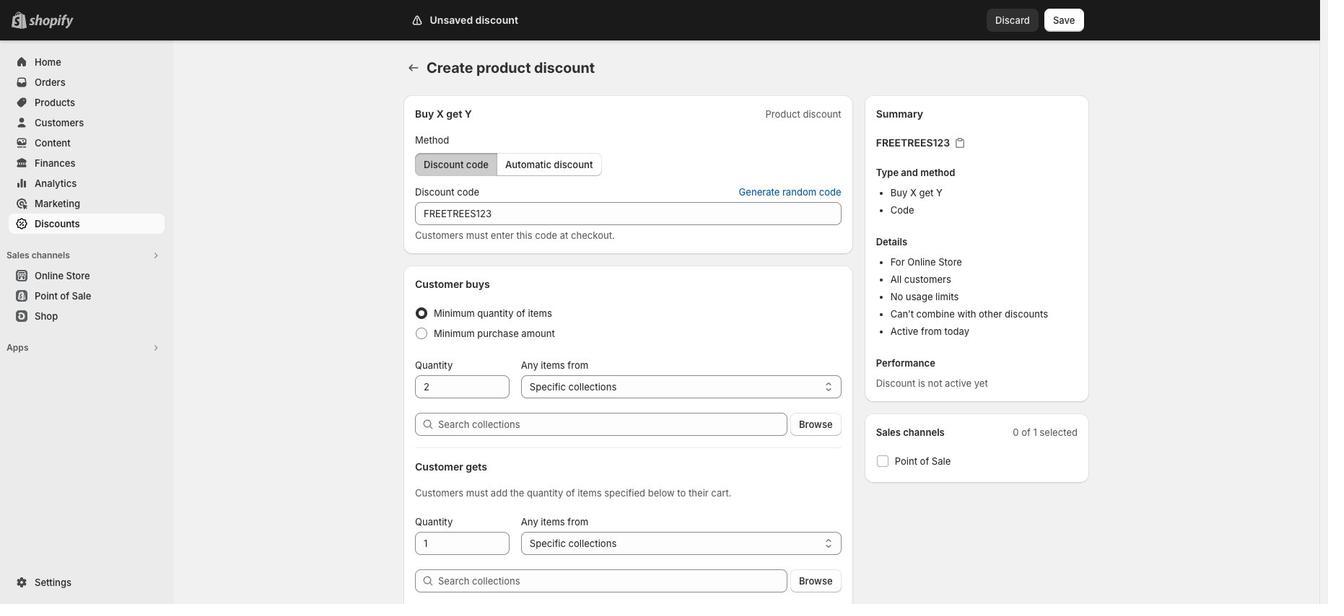 Task type: describe. For each thing, give the bounding box(es) containing it.
2 search collections text field from the top
[[438, 570, 788, 593]]



Task type: locate. For each thing, give the bounding box(es) containing it.
0 vertical spatial search collections text field
[[438, 413, 788, 436]]

shopify image
[[29, 14, 74, 29]]

None text field
[[415, 375, 510, 399]]

1 search collections text field from the top
[[438, 413, 788, 436]]

1 vertical spatial search collections text field
[[438, 570, 788, 593]]

Search collections text field
[[438, 413, 788, 436], [438, 570, 788, 593]]

None text field
[[415, 202, 842, 225], [415, 532, 510, 555], [415, 202, 842, 225], [415, 532, 510, 555]]



Task type: vqa. For each thing, say whether or not it's contained in the screenshot.
Search collections text field
yes



